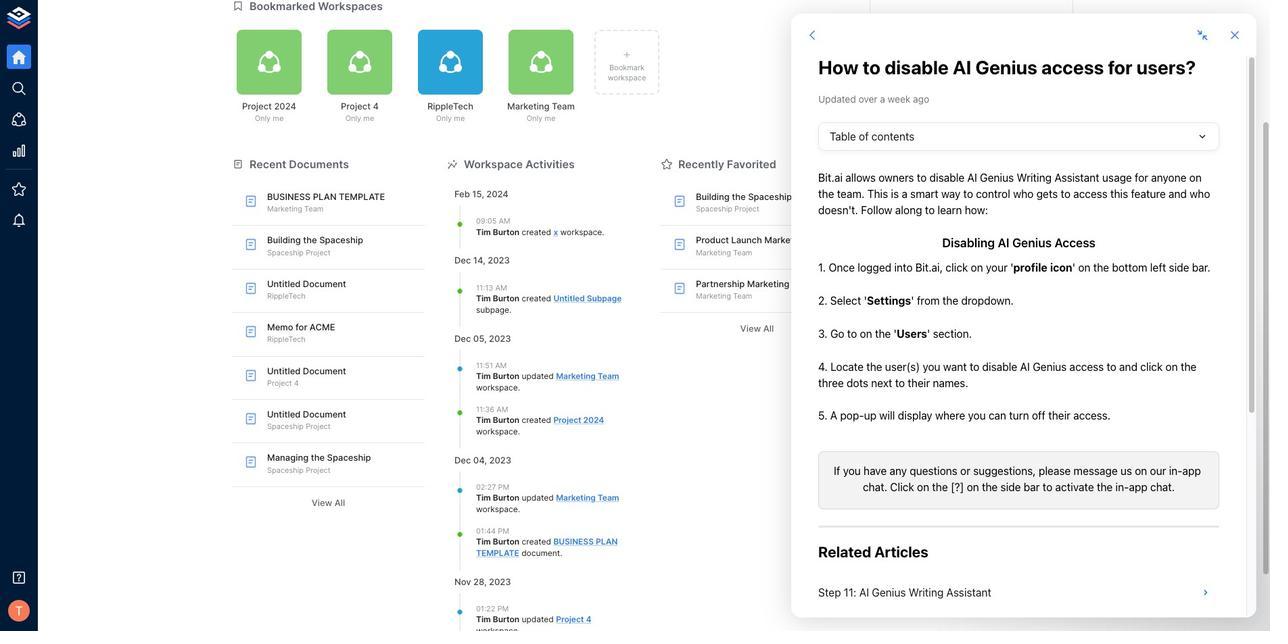 Task type: vqa. For each thing, say whether or not it's contained in the screenshot.


Task type: locate. For each thing, give the bounding box(es) containing it.
2023 right 04,
[[489, 455, 511, 466]]

launch
[[731, 235, 762, 246]]

1 vertical spatial the
[[303, 235, 317, 246]]

burton for 02:27 pm tim burton updated marketing team workspace .
[[493, 493, 520, 503]]

2 vertical spatial document
[[303, 409, 346, 420]]

1 document from the top
[[303, 279, 346, 289]]

all down "partnership marketing plan marketing team"
[[763, 323, 774, 334]]

1 only from the left
[[255, 114, 271, 123]]

plan inside business plan template marketing team
[[313, 191, 337, 202]]

2 burton from the top
[[493, 293, 520, 304]]

document down untitled document project 4
[[303, 409, 346, 420]]

workspace up 01:44 pm
[[476, 505, 518, 515]]

burton down "02:27" at the left bottom of the page
[[493, 493, 520, 503]]

pm up the tim burton created
[[498, 527, 509, 536]]

3 help image from the top
[[870, 314, 1073, 368]]

am for untitled
[[495, 283, 507, 293]]

2024 up recent documents
[[274, 101, 296, 112]]

the for building the spaceship
[[732, 191, 746, 202]]

document for untitled document spaceship project
[[303, 409, 346, 420]]

11:36 am tim burton created project 2024 workspace .
[[476, 405, 604, 437]]

untitled inside untitled document spaceship project
[[267, 409, 301, 420]]

untitled down 'memo for acme rippletech'
[[267, 366, 301, 376]]

created inside 11:36 am tim burton created project 2024 workspace .
[[522, 415, 551, 425]]

updated inside 02:27 pm tim burton updated marketing team workspace .
[[522, 493, 554, 503]]

dec left 04,
[[454, 455, 471, 466]]

project inside managing the spaceship spaceship project
[[306, 466, 331, 475]]

3 document from the top
[[303, 409, 346, 420]]

marketing team link up business plan template link
[[556, 493, 619, 503]]

tim down 01:44
[[476, 537, 491, 547]]

pm inside 01:22 pm tim burton updated project 4
[[497, 605, 509, 614]]

view down "partnership marketing plan marketing team"
[[740, 323, 761, 334]]

view all down "partnership marketing plan marketing team"
[[740, 323, 774, 334]]

rippletech inside "untitled document rippletech"
[[267, 291, 306, 301]]

1 vertical spatial dec
[[454, 333, 471, 344]]

0 horizontal spatial building
[[267, 235, 301, 246]]

for
[[296, 322, 307, 333]]

0 horizontal spatial view all
[[312, 498, 345, 509]]

5 burton from the top
[[493, 493, 520, 503]]

0 vertical spatial updated
[[522, 371, 554, 382]]

28,
[[473, 577, 487, 588]]

tim for 11:51 am tim burton updated marketing team workspace .
[[476, 371, 491, 382]]

pm inside 02:27 pm tim burton updated marketing team workspace .
[[498, 483, 510, 492]]

documents
[[887, 66, 930, 76], [289, 157, 349, 171]]

0 horizontal spatial business
[[267, 191, 311, 202]]

. inside 09:05 am tim burton created x workspace .
[[602, 227, 604, 237]]

workspace
[[464, 157, 523, 171]]

0 vertical spatial pm
[[498, 483, 510, 492]]

am right 11:36
[[497, 405, 508, 414]]

2 document from the top
[[303, 366, 346, 376]]

1 vertical spatial 4
[[294, 379, 299, 388]]

workspace for 02:27 pm tim burton updated marketing team workspace .
[[476, 505, 518, 515]]

. inside 02:27 pm tim burton updated marketing team workspace .
[[518, 505, 520, 515]]

business up document
[[554, 537, 594, 547]]

0 horizontal spatial view
[[312, 498, 332, 509]]

the
[[732, 191, 746, 202], [303, 235, 317, 246], [311, 453, 325, 464]]

tim inside 11:51 am tim burton updated marketing team workspace .
[[476, 371, 491, 382]]

1 vertical spatial document
[[303, 366, 346, 376]]

1 me from the left
[[273, 114, 284, 123]]

1 vertical spatial updated
[[522, 493, 554, 503]]

0 vertical spatial document
[[303, 279, 346, 289]]

product launch marketing plan marketing team
[[696, 235, 827, 257]]

burton down '01:22'
[[493, 615, 520, 625]]

recent documents
[[250, 157, 349, 171]]

4 burton from the top
[[493, 415, 520, 425]]

am right 09:05
[[499, 217, 510, 226]]

the right managing
[[311, 453, 325, 464]]

am right 11:13
[[495, 283, 507, 293]]

2 horizontal spatial 4
[[586, 615, 591, 625]]

11:51
[[476, 361, 493, 370]]

documents left "used"
[[887, 66, 930, 76]]

1 vertical spatial business
[[554, 537, 594, 547]]

project inside untitled document project 4
[[267, 379, 292, 388]]

. for 11:36 am tim burton created project 2024 workspace .
[[518, 427, 520, 437]]

favorited
[[727, 157, 776, 171]]

3 only from the left
[[436, 114, 452, 123]]

only inside project 2024 only me
[[255, 114, 271, 123]]

tim inside 09:05 am tim burton created x workspace .
[[476, 227, 491, 237]]

only
[[255, 114, 271, 123], [345, 114, 361, 123], [436, 114, 452, 123], [527, 114, 543, 123]]

document .
[[519, 549, 562, 559]]

3 burton from the top
[[493, 371, 520, 382]]

tim
[[476, 227, 491, 237], [476, 293, 491, 304], [476, 371, 491, 382], [476, 415, 491, 425], [476, 493, 491, 503], [476, 537, 491, 547], [476, 615, 491, 625]]

document down acme on the bottom left
[[303, 366, 346, 376]]

created up the document .
[[522, 537, 551, 547]]

created left x
[[522, 227, 551, 237]]

2 vertical spatial 2024
[[583, 415, 604, 425]]

dec for dec 04, 2023
[[454, 455, 471, 466]]

business inside business plan template
[[554, 537, 594, 547]]

1 vertical spatial marketing team link
[[556, 493, 619, 503]]

tim for 02:27 pm tim burton updated marketing team workspace .
[[476, 493, 491, 503]]

only inside "marketing team only me"
[[527, 114, 543, 123]]

burton inside 11:13 am tim burton created untitled subpage subpage .
[[493, 293, 520, 304]]

rippletech
[[427, 101, 473, 112], [267, 291, 306, 301], [267, 335, 306, 345]]

0 vertical spatial business
[[267, 191, 311, 202]]

burton inside 01:22 pm tim burton updated project 4
[[493, 615, 520, 625]]

updated up 11:36 am tim burton created project 2024 workspace .
[[522, 371, 554, 382]]

am inside 11:36 am tim burton created project 2024 workspace .
[[497, 405, 508, 414]]

3 me from the left
[[454, 114, 465, 123]]

2024 right 15,
[[486, 189, 509, 199]]

team inside 11:51 am tim burton updated marketing team workspace .
[[598, 371, 619, 382]]

am inside 09:05 am tim burton created x workspace .
[[499, 217, 510, 226]]

0 vertical spatial 4
[[373, 101, 379, 112]]

1 horizontal spatial template
[[476, 549, 519, 559]]

burton inside 11:51 am tim burton updated marketing team workspace .
[[493, 371, 520, 382]]

2023 right '14,'
[[488, 255, 510, 266]]

spaceship down business plan template marketing team
[[319, 235, 363, 246]]

nov
[[454, 577, 471, 588]]

help image
[[870, 178, 1073, 231], [870, 246, 1073, 300], [870, 314, 1073, 368], [870, 382, 1073, 436]]

0 vertical spatial view all button
[[661, 319, 853, 339]]

t button
[[4, 597, 34, 626]]

tim down '01:22'
[[476, 615, 491, 625]]

me inside "marketing team only me"
[[545, 114, 555, 123]]

tim down 11:13
[[476, 293, 491, 304]]

created
[[522, 227, 551, 237], [522, 293, 551, 304], [522, 415, 551, 425], [522, 537, 551, 547]]

am
[[499, 217, 510, 226], [495, 283, 507, 293], [495, 361, 507, 370], [497, 405, 508, 414]]

workspace activities
[[464, 157, 575, 171]]

view down managing the spaceship spaceship project
[[312, 498, 332, 509]]

burton inside 11:36 am tim burton created project 2024 workspace .
[[493, 415, 520, 425]]

business down recent documents
[[267, 191, 311, 202]]

0 vertical spatial dec
[[454, 255, 471, 266]]

0 vertical spatial building
[[696, 191, 730, 202]]

nov 28, 2023
[[454, 577, 511, 588]]

documents up business plan template marketing team
[[289, 157, 349, 171]]

all
[[763, 323, 774, 334], [335, 498, 345, 509]]

untitled
[[267, 279, 301, 289], [554, 293, 585, 304], [267, 366, 301, 376], [267, 409, 301, 420]]

2023 right 05,
[[489, 333, 511, 344]]

spaceship up managing
[[267, 422, 304, 432]]

plan inside business plan template
[[596, 537, 618, 547]]

document inside untitled document spaceship project
[[303, 409, 346, 420]]

tim for 09:05 am tim burton created x workspace .
[[476, 227, 491, 237]]

the inside managing the spaceship spaceship project
[[311, 453, 325, 464]]

marketing inside "marketing team only me"
[[507, 101, 550, 112]]

2 vertical spatial the
[[311, 453, 325, 464]]

1 vertical spatial plan
[[792, 279, 810, 289]]

workspace up 11:36
[[476, 383, 518, 393]]

tim inside 02:27 pm tim burton updated marketing team workspace .
[[476, 493, 491, 503]]

5 tim from the top
[[476, 493, 491, 503]]

1 updated from the top
[[522, 371, 554, 382]]

1 horizontal spatial all
[[763, 323, 774, 334]]

only for project 4
[[345, 114, 361, 123]]

tim inside 11:13 am tim burton created untitled subpage subpage .
[[476, 293, 491, 304]]

0 vertical spatial all
[[763, 323, 774, 334]]

plan for business plan template marketing team
[[313, 191, 337, 202]]

am inside 11:13 am tim burton created untitled subpage subpage .
[[495, 283, 507, 293]]

view all down managing the spaceship spaceship project
[[312, 498, 345, 509]]

1 horizontal spatial view
[[740, 323, 761, 334]]

updated up the tim burton created
[[522, 493, 554, 503]]

0 vertical spatial plan
[[313, 191, 337, 202]]

building up "untitled document rippletech"
[[267, 235, 301, 246]]

0 vertical spatial documents
[[887, 66, 930, 76]]

burton for 11:36 am tim burton created project 2024 workspace .
[[493, 415, 520, 425]]

marketing team link up project 2024 link
[[556, 371, 619, 382]]

1 horizontal spatial building
[[696, 191, 730, 202]]

building up spaceship project
[[696, 191, 730, 202]]

2023 for dec 14, 2023
[[488, 255, 510, 266]]

activities
[[526, 157, 575, 171]]

me for project 2024
[[273, 114, 284, 123]]

am for marketing
[[495, 361, 507, 370]]

3 updated from the top
[[522, 615, 554, 625]]

2 horizontal spatial 2024
[[583, 415, 604, 425]]

updated inside 11:51 am tim burton updated marketing team workspace .
[[522, 371, 554, 382]]

am inside 11:51 am tim burton updated marketing team workspace .
[[495, 361, 507, 370]]

. inside 11:13 am tim burton created untitled subpage subpage .
[[509, 305, 512, 315]]

7 burton from the top
[[493, 615, 520, 625]]

tim down 11:51
[[476, 371, 491, 382]]

team inside "partnership marketing plan marketing team"
[[733, 291, 752, 301]]

created left project 2024 link
[[522, 415, 551, 425]]

document inside untitled document project 4
[[303, 366, 346, 376]]

building
[[696, 191, 730, 202], [267, 235, 301, 246]]

recently favorited
[[678, 157, 776, 171]]

burton down 11:51
[[493, 371, 520, 382]]

am right 11:51
[[495, 361, 507, 370]]

x link
[[554, 227, 558, 237]]

11:13 am tim burton created untitled subpage subpage .
[[476, 283, 622, 315]]

1 dec from the top
[[454, 255, 471, 266]]

2 vertical spatial updated
[[522, 615, 554, 625]]

0 horizontal spatial plan
[[313, 191, 337, 202]]

me inside project 4 only me
[[363, 114, 374, 123]]

2024 down 11:51 am tim burton updated marketing team workspace .
[[583, 415, 604, 425]]

tim down 11:36
[[476, 415, 491, 425]]

01:44
[[476, 527, 496, 536]]

document for untitled document rippletech
[[303, 279, 346, 289]]

project
[[242, 101, 272, 112], [341, 101, 371, 112], [735, 204, 759, 214], [306, 248, 331, 257], [267, 379, 292, 388], [554, 415, 581, 425], [306, 422, 331, 432], [306, 466, 331, 475], [556, 615, 584, 625]]

0 horizontal spatial all
[[335, 498, 345, 509]]

burton down 09:05
[[493, 227, 520, 237]]

tim inside 11:36 am tim burton created project 2024 workspace .
[[476, 415, 491, 425]]

1 vertical spatial pm
[[498, 527, 509, 536]]

7 tim from the top
[[476, 615, 491, 625]]

3 created from the top
[[522, 415, 551, 425]]

document for untitled document project 4
[[303, 366, 346, 376]]

acme
[[310, 322, 335, 333]]

tim burton created
[[476, 537, 554, 547]]

marketing up business plan template link
[[556, 493, 596, 503]]

view all button
[[661, 319, 853, 339], [232, 493, 425, 514]]

feb
[[454, 189, 470, 199]]

2 tim from the top
[[476, 293, 491, 304]]

workspace inside 09:05 am tim burton created x workspace .
[[560, 227, 602, 237]]

2023 for dec 04, 2023
[[489, 455, 511, 466]]

view
[[740, 323, 761, 334], [312, 498, 332, 509]]

created inside 11:13 am tim burton created untitled subpage subpage .
[[522, 293, 551, 304]]

1 horizontal spatial business
[[554, 537, 594, 547]]

0 horizontal spatial view all button
[[232, 493, 425, 514]]

1 horizontal spatial 2024
[[486, 189, 509, 199]]

all down managing the spaceship spaceship project
[[335, 498, 345, 509]]

marketing right launch
[[764, 235, 807, 246]]

2 vertical spatial dec
[[454, 455, 471, 466]]

plan
[[313, 191, 337, 202], [596, 537, 618, 547]]

tim inside 01:22 pm tim burton updated project 4
[[476, 615, 491, 625]]

spaceship
[[748, 191, 792, 202], [696, 204, 732, 214], [319, 235, 363, 246], [267, 248, 304, 257], [267, 422, 304, 432], [327, 453, 371, 464], [267, 466, 304, 475]]

building inside the building the spaceship spaceship project
[[267, 235, 301, 246]]

workspace down 11:36
[[476, 427, 518, 437]]

marketing up project 2024 link
[[556, 371, 596, 382]]

0 vertical spatial marketing team link
[[556, 371, 619, 382]]

marketing down partnership
[[696, 291, 731, 301]]

bookmark workspace
[[608, 63, 646, 83]]

4 me from the left
[[545, 114, 555, 123]]

created left untitled subpage link
[[522, 293, 551, 304]]

me inside project 2024 only me
[[273, 114, 284, 123]]

0 vertical spatial plan
[[809, 235, 827, 246]]

2 help image from the top
[[870, 246, 1073, 300]]

2024
[[274, 101, 296, 112], [486, 189, 509, 199], [583, 415, 604, 425]]

2024 inside project 2024 only me
[[274, 101, 296, 112]]

the for managing the spaceship spaceship project
[[311, 453, 325, 464]]

2 vertical spatial pm
[[497, 605, 509, 614]]

dec left '14,'
[[454, 255, 471, 266]]

bookmark workspace button
[[594, 30, 659, 95]]

burton inside 02:27 pm tim burton updated marketing team workspace .
[[493, 493, 520, 503]]

building for building the spaceship
[[696, 191, 730, 202]]

0 vertical spatial template
[[339, 191, 385, 202]]

3 dec from the top
[[454, 455, 471, 466]]

created for x
[[522, 227, 551, 237]]

4 only from the left
[[527, 114, 543, 123]]

me for marketing team
[[545, 114, 555, 123]]

0 horizontal spatial template
[[339, 191, 385, 202]]

0 vertical spatial view
[[740, 323, 761, 334]]

pm right '01:22'
[[497, 605, 509, 614]]

pm
[[498, 483, 510, 492], [498, 527, 509, 536], [497, 605, 509, 614]]

burton
[[493, 227, 520, 237], [493, 293, 520, 304], [493, 371, 520, 382], [493, 415, 520, 425], [493, 493, 520, 503], [493, 537, 520, 547], [493, 615, 520, 625]]

2 created from the top
[[522, 293, 551, 304]]

document
[[303, 279, 346, 289], [303, 366, 346, 376], [303, 409, 346, 420]]

marketing up workspace activities
[[507, 101, 550, 112]]

2 updated from the top
[[522, 493, 554, 503]]

plan inside "partnership marketing plan marketing team"
[[792, 279, 810, 289]]

1 vertical spatial template
[[476, 549, 519, 559]]

workspace inside 02:27 pm tim burton updated marketing team workspace .
[[476, 505, 518, 515]]

1 marketing team link from the top
[[556, 371, 619, 382]]

15,
[[472, 189, 484, 199]]

untitled inside "untitled document rippletech"
[[267, 279, 301, 289]]

template inside business plan template marketing team
[[339, 191, 385, 202]]

created inside 09:05 am tim burton created x workspace .
[[522, 227, 551, 237]]

1 created from the top
[[522, 227, 551, 237]]

04,
[[473, 455, 487, 466]]

dec left 05,
[[454, 333, 471, 344]]

workspace inside 11:51 am tim burton updated marketing team workspace .
[[476, 383, 518, 393]]

subpage
[[476, 305, 509, 315]]

1 horizontal spatial documents
[[887, 66, 930, 76]]

plan
[[809, 235, 827, 246], [792, 279, 810, 289]]

0 vertical spatial 2024
[[274, 101, 296, 112]]

. for 11:13 am tim burton created untitled subpage subpage .
[[509, 305, 512, 315]]

0 vertical spatial the
[[732, 191, 746, 202]]

tim down 09:05
[[476, 227, 491, 237]]

business inside business plan template marketing team
[[267, 191, 311, 202]]

project inside the building the spaceship spaceship project
[[306, 248, 331, 257]]

2 vertical spatial 4
[[586, 615, 591, 625]]

untitled for untitled document project 4
[[267, 366, 301, 376]]

0 horizontal spatial 4
[[294, 379, 299, 388]]

2024 inside 11:36 am tim burton created project 2024 workspace .
[[583, 415, 604, 425]]

1 vertical spatial plan
[[596, 537, 618, 547]]

1 vertical spatial rippletech
[[267, 291, 306, 301]]

updated for document
[[522, 493, 554, 503]]

document inside "untitled document rippletech"
[[303, 279, 346, 289]]

0 vertical spatial view all
[[740, 323, 774, 334]]

template inside business plan template
[[476, 549, 519, 559]]

pm right "02:27" at the left bottom of the page
[[498, 483, 510, 492]]

dec
[[454, 255, 471, 266], [454, 333, 471, 344], [454, 455, 471, 466]]

1 vertical spatial view all button
[[232, 493, 425, 514]]

2023
[[488, 255, 510, 266], [489, 333, 511, 344], [489, 455, 511, 466], [489, 577, 511, 588]]

the down business plan template marketing team
[[303, 235, 317, 246]]

1 vertical spatial building
[[267, 235, 301, 246]]

4 tim from the top
[[476, 415, 491, 425]]

05,
[[473, 333, 487, 344]]

workspace down "bookmark"
[[608, 73, 646, 83]]

1 vertical spatial view all
[[312, 498, 345, 509]]

untitled up managing
[[267, 409, 301, 420]]

spaceship up "untitled document rippletech"
[[267, 248, 304, 257]]

1 horizontal spatial plan
[[596, 537, 618, 547]]

tim down "02:27" at the left bottom of the page
[[476, 493, 491, 503]]

burton up subpage
[[493, 293, 520, 304]]

untitled up memo
[[267, 279, 301, 289]]

0 horizontal spatial documents
[[289, 157, 349, 171]]

template
[[339, 191, 385, 202], [476, 549, 519, 559]]

spaceship down managing
[[267, 466, 304, 475]]

the inside the building the spaceship spaceship project
[[303, 235, 317, 246]]

1 horizontal spatial 4
[[373, 101, 379, 112]]

2023 for dec 05, 2023
[[489, 333, 511, 344]]

only inside project 4 only me
[[345, 114, 361, 123]]

2 me from the left
[[363, 114, 374, 123]]

view all button down managing the spaceship spaceship project
[[232, 493, 425, 514]]

11
[[1033, 66, 1040, 76]]

. inside 11:51 am tim burton updated marketing team workspace .
[[518, 383, 520, 393]]

business plan template
[[476, 537, 618, 559]]

untitled left subpage
[[554, 293, 585, 304]]

. inside 11:36 am tim burton created project 2024 workspace .
[[518, 427, 520, 437]]

business
[[267, 191, 311, 202], [554, 537, 594, 547]]

1 tim from the top
[[476, 227, 491, 237]]

2 vertical spatial rippletech
[[267, 335, 306, 345]]

view all
[[740, 323, 774, 334], [312, 498, 345, 509]]

0 horizontal spatial 2024
[[274, 101, 296, 112]]

project inside project 4 only me
[[341, 101, 371, 112]]

dialog
[[791, 14, 1257, 618]]

updated inside 01:22 pm tim burton updated project 4
[[522, 615, 554, 625]]

document down the building the spaceship spaceship project
[[303, 279, 346, 289]]

2 dec from the top
[[454, 333, 471, 344]]

view all button down "partnership marketing plan marketing team"
[[661, 319, 853, 339]]

marketing down recent documents
[[267, 204, 302, 214]]

template for business plan template
[[476, 549, 519, 559]]

documents used
[[887, 66, 953, 76]]

2 marketing team link from the top
[[556, 493, 619, 503]]

burton inside 09:05 am tim burton created x workspace .
[[493, 227, 520, 237]]

4
[[373, 101, 379, 112], [294, 379, 299, 388], [586, 615, 591, 625]]

untitled for untitled document rippletech
[[267, 279, 301, 289]]

updated left project 4 link
[[522, 615, 554, 625]]

burton down 11:36
[[493, 415, 520, 425]]

1 burton from the top
[[493, 227, 520, 237]]

workspace right x link
[[560, 227, 602, 237]]

burton down 01:44 pm
[[493, 537, 520, 547]]

the up spaceship project
[[732, 191, 746, 202]]

untitled inside untitled document project 4
[[267, 366, 301, 376]]

memo for acme rippletech
[[267, 322, 335, 345]]

3 tim from the top
[[476, 371, 491, 382]]

11:13
[[476, 283, 493, 293]]

2023 right the 28,
[[489, 577, 511, 588]]

2 only from the left
[[345, 114, 361, 123]]

workspace
[[608, 73, 646, 83], [560, 227, 602, 237], [476, 383, 518, 393], [476, 427, 518, 437], [476, 505, 518, 515]]

workspace inside 11:36 am tim burton created project 2024 workspace .
[[476, 427, 518, 437]]



Task type: describe. For each thing, give the bounding box(es) containing it.
business for business plan template marketing team
[[267, 191, 311, 202]]

untitled document spaceship project
[[267, 409, 346, 432]]

6 burton from the top
[[493, 537, 520, 547]]

pm for project
[[497, 605, 509, 614]]

. for 11:51 am tim burton updated marketing team workspace .
[[518, 383, 520, 393]]

bookmark
[[609, 63, 645, 72]]

pm for marketing
[[498, 483, 510, 492]]

created for project
[[522, 415, 551, 425]]

spaceship up the product
[[696, 204, 732, 214]]

project inside 11:36 am tim burton created project 2024 workspace .
[[554, 415, 581, 425]]

01:22 pm tim burton updated project 4
[[476, 605, 591, 625]]

1 help image from the top
[[870, 178, 1073, 231]]

untitled inside 11:13 am tim burton created untitled subpage subpage .
[[554, 293, 585, 304]]

x
[[554, 227, 558, 237]]

rippletech inside 'memo for acme rippletech'
[[267, 335, 306, 345]]

11 / 10
[[1033, 66, 1056, 76]]

untitled subpage link
[[554, 293, 622, 304]]

template for business plan template marketing team
[[339, 191, 385, 202]]

4 inside untitled document project 4
[[294, 379, 299, 388]]

11:36
[[476, 405, 494, 414]]

dec 14, 2023
[[454, 255, 510, 266]]

managing the spaceship spaceship project
[[267, 453, 371, 475]]

marketing team link for business plan template
[[556, 493, 619, 503]]

marketing inside 02:27 pm tim burton updated marketing team workspace .
[[556, 493, 596, 503]]

business plan template marketing team
[[267, 191, 385, 214]]

spaceship down favorited
[[748, 191, 792, 202]]

spaceship project
[[696, 204, 759, 214]]

upgrade
[[952, 121, 991, 132]]

t
[[15, 604, 23, 619]]

01:22
[[476, 605, 495, 614]]

02:27
[[476, 483, 496, 492]]

am for project
[[497, 405, 508, 414]]

marketing team only me
[[507, 101, 575, 123]]

only for project 2024
[[255, 114, 271, 123]]

0 vertical spatial rippletech
[[427, 101, 473, 112]]

09:05 am tim burton created x workspace .
[[476, 217, 604, 237]]

recent
[[250, 157, 286, 171]]

the for building the spaceship spaceship project
[[303, 235, 317, 246]]

team inside 02:27 pm tim burton updated marketing team workspace .
[[598, 493, 619, 503]]

dec 05, 2023
[[454, 333, 511, 344]]

1 horizontal spatial view all
[[740, 323, 774, 334]]

marketing down product launch marketing plan marketing team
[[747, 279, 789, 289]]

created for untitled
[[522, 293, 551, 304]]

burton for 11:51 am tim burton updated marketing team workspace .
[[493, 371, 520, 382]]

document
[[522, 549, 560, 559]]

4 inside project 4 only me
[[373, 101, 379, 112]]

project 2024 only me
[[242, 101, 296, 123]]

01:44 pm
[[476, 527, 509, 536]]

1 horizontal spatial view all button
[[661, 319, 853, 339]]

burton for 11:13 am tim burton created untitled subpage subpage .
[[493, 293, 520, 304]]

workspace for 11:51 am tim burton updated marketing team workspace .
[[476, 383, 518, 393]]

memo
[[267, 322, 293, 333]]

10
[[1048, 66, 1056, 76]]

updated for workspace
[[522, 371, 554, 382]]

managing
[[267, 453, 309, 464]]

only for marketing team
[[527, 114, 543, 123]]

building the spaceship spaceship project
[[267, 235, 363, 257]]

project 2024 link
[[554, 415, 604, 425]]

. for 02:27 pm tim burton updated marketing team workspace .
[[518, 505, 520, 515]]

subpage
[[587, 293, 622, 304]]

used
[[933, 66, 953, 76]]

tim for 01:22 pm tim burton updated project 4
[[476, 615, 491, 625]]

workspace inside bookmark workspace button
[[608, 73, 646, 83]]

dec 04, 2023
[[454, 455, 511, 466]]

building the spaceship
[[696, 191, 792, 202]]

only inside rippletech only me
[[436, 114, 452, 123]]

recently
[[678, 157, 724, 171]]

workspace for 11:36 am tim burton created project 2024 workspace .
[[476, 427, 518, 437]]

02:27 pm tim burton updated marketing team workspace .
[[476, 483, 619, 515]]

plan inside product launch marketing plan marketing team
[[809, 235, 827, 246]]

1 vertical spatial documents
[[289, 157, 349, 171]]

am for x
[[499, 217, 510, 226]]

marketing team link for project 2024
[[556, 371, 619, 382]]

untitled for untitled document spaceship project
[[267, 409, 301, 420]]

/
[[1042, 66, 1045, 76]]

project inside 01:22 pm tim burton updated project 4
[[556, 615, 584, 625]]

dec for dec 14, 2023
[[454, 255, 471, 266]]

feb 15, 2024
[[454, 189, 509, 199]]

burton for 09:05 am tim burton created x workspace .
[[493, 227, 520, 237]]

marketing down the product
[[696, 248, 731, 257]]

untitled document rippletech
[[267, 279, 346, 301]]

project inside project 2024 only me
[[242, 101, 272, 112]]

team inside business plan template marketing team
[[304, 204, 324, 214]]

2023 for nov 28, 2023
[[489, 577, 511, 588]]

1 vertical spatial 2024
[[486, 189, 509, 199]]

me for project 4
[[363, 114, 374, 123]]

tim for 11:13 am tim burton created untitled subpage subpage .
[[476, 293, 491, 304]]

building for building the spaceship spaceship project
[[267, 235, 301, 246]]

tim for 11:36 am tim burton created project 2024 workspace .
[[476, 415, 491, 425]]

14,
[[473, 255, 485, 266]]

4 help image from the top
[[870, 382, 1073, 436]]

11:51 am tim burton updated marketing team workspace .
[[476, 361, 619, 393]]

team inside product launch marketing plan marketing team
[[733, 248, 752, 257]]

spaceship down untitled document spaceship project
[[327, 453, 371, 464]]

burton for 01:22 pm tim burton updated project 4
[[493, 615, 520, 625]]

1 vertical spatial all
[[335, 498, 345, 509]]

4 created from the top
[[522, 537, 551, 547]]

project 4 link
[[556, 615, 591, 625]]

me inside rippletech only me
[[454, 114, 465, 123]]

09:05
[[476, 217, 497, 226]]

plan for business plan template
[[596, 537, 618, 547]]

dec for dec 05, 2023
[[454, 333, 471, 344]]

spaceship inside untitled document spaceship project
[[267, 422, 304, 432]]

untitled document project 4
[[267, 366, 346, 388]]

rippletech only me
[[427, 101, 473, 123]]

1 vertical spatial view
[[312, 498, 332, 509]]

project inside untitled document spaceship project
[[306, 422, 331, 432]]

4 inside 01:22 pm tim burton updated project 4
[[586, 615, 591, 625]]

marketing inside 11:51 am tim burton updated marketing team workspace .
[[556, 371, 596, 382]]

project 4 only me
[[341, 101, 379, 123]]

6 tim from the top
[[476, 537, 491, 547]]

team inside "marketing team only me"
[[552, 101, 575, 112]]

partnership marketing plan marketing team
[[696, 279, 810, 301]]

marketing inside business plan template marketing team
[[267, 204, 302, 214]]

upgrade button
[[941, 114, 1002, 139]]

partnership
[[696, 279, 745, 289]]

business plan template link
[[476, 537, 618, 559]]

product
[[696, 235, 729, 246]]

business for business plan template
[[554, 537, 594, 547]]



